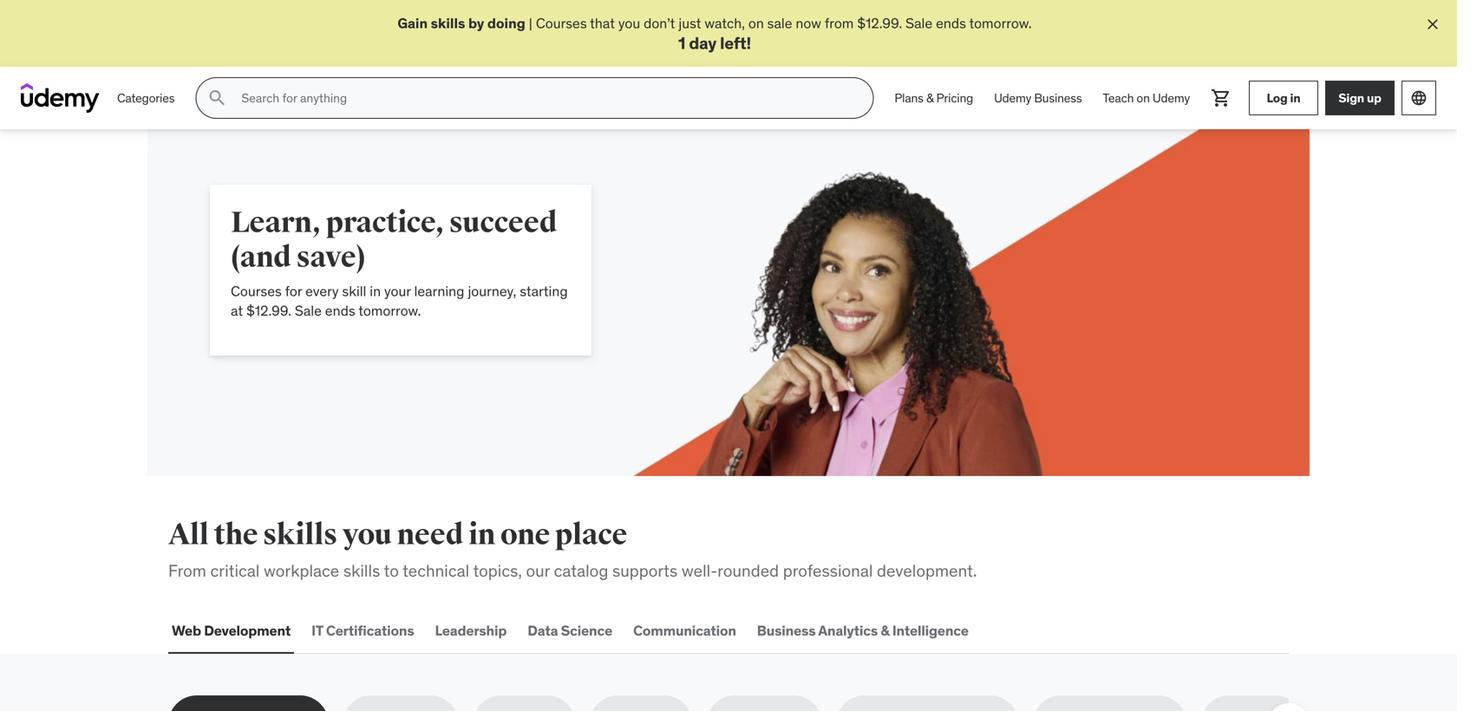 Task type: vqa. For each thing, say whether or not it's contained in the screenshot.
the topmost Course
no



Task type: locate. For each thing, give the bounding box(es) containing it.
ends for save)
[[325, 302, 355, 320]]

$12.99. right from in the right top of the page
[[857, 14, 903, 32]]

0 horizontal spatial you
[[342, 517, 392, 553]]

tomorrow. down the your
[[359, 302, 421, 320]]

teach on udemy
[[1103, 90, 1190, 106]]

0 horizontal spatial on
[[749, 14, 764, 32]]

1 vertical spatial tomorrow.
[[359, 302, 421, 320]]

to
[[384, 561, 399, 581]]

communication
[[633, 622, 736, 640]]

1 horizontal spatial udemy
[[1153, 90, 1190, 106]]

$12.99. inside gain skills by doing | courses that you don't just watch, on sale now from $12.99. sale ends tomorrow. 1 day left!
[[857, 14, 903, 32]]

log
[[1267, 90, 1288, 106]]

all the skills you need in one place from critical workplace skills to technical topics, our catalog supports well-rounded professional development.
[[168, 517, 977, 581]]

communication button
[[630, 611, 740, 652]]

tomorrow. for save)
[[359, 302, 421, 320]]

business left analytics
[[757, 622, 816, 640]]

sale for save)
[[295, 302, 322, 320]]

courses right |
[[536, 14, 587, 32]]

ends inside gain skills by doing | courses that you don't just watch, on sale now from $12.99. sale ends tomorrow. 1 day left!
[[936, 14, 966, 32]]

just
[[679, 14, 702, 32]]

business analytics & intelligence button
[[754, 611, 972, 652]]

succeed
[[449, 205, 557, 241]]

tomorrow. inside learn, practice, succeed (and save) courses for every skill in your learning journey, starting at $12.99. sale ends tomorrow.
[[359, 302, 421, 320]]

web
[[172, 622, 201, 640]]

0 vertical spatial ends
[[936, 14, 966, 32]]

in right log at the right top of the page
[[1291, 90, 1301, 106]]

udemy image
[[21, 83, 100, 113]]

0 horizontal spatial in
[[370, 283, 381, 300]]

1
[[678, 32, 686, 53]]

science
[[561, 622, 613, 640]]

0 horizontal spatial udemy
[[994, 90, 1032, 106]]

0 vertical spatial tomorrow.
[[970, 14, 1032, 32]]

1 vertical spatial in
[[370, 283, 381, 300]]

1 horizontal spatial ends
[[936, 14, 966, 32]]

web development
[[172, 622, 291, 640]]

learning
[[414, 283, 465, 300]]

udemy business link
[[984, 77, 1093, 119]]

courses inside gain skills by doing | courses that you don't just watch, on sale now from $12.99. sale ends tomorrow. 1 day left!
[[536, 14, 587, 32]]

0 vertical spatial $12.99.
[[857, 14, 903, 32]]

sale up plans
[[906, 14, 933, 32]]

data science button
[[524, 611, 616, 652]]

learn,
[[231, 205, 321, 241]]

1 horizontal spatial you
[[619, 14, 641, 32]]

courses inside learn, practice, succeed (and save) courses for every skill in your learning journey, starting at $12.99. sale ends tomorrow.
[[231, 283, 282, 300]]

udemy business
[[994, 90, 1082, 106]]

sale inside learn, practice, succeed (and save) courses for every skill in your learning journey, starting at $12.99. sale ends tomorrow.
[[295, 302, 322, 320]]

you right that
[[619, 14, 641, 32]]

pricing
[[937, 90, 974, 106]]

in up topics, on the bottom left of the page
[[469, 517, 495, 553]]

analytics
[[819, 622, 878, 640]]

intelligence
[[893, 622, 969, 640]]

1 horizontal spatial &
[[927, 90, 934, 106]]

& right plans
[[927, 90, 934, 106]]

in right skill
[[370, 283, 381, 300]]

business
[[1035, 90, 1082, 106], [757, 622, 816, 640]]

1 vertical spatial $12.99.
[[246, 302, 291, 320]]

catalog
[[554, 561, 609, 581]]

courses
[[536, 14, 587, 32], [231, 283, 282, 300]]

skills left to
[[343, 561, 380, 581]]

starting
[[520, 283, 568, 300]]

$12.99. for |
[[857, 14, 903, 32]]

udemy left shopping cart with 0 items image
[[1153, 90, 1190, 106]]

0 vertical spatial courses
[[536, 14, 587, 32]]

watch,
[[705, 14, 745, 32]]

every
[[305, 283, 339, 300]]

0 horizontal spatial ends
[[325, 302, 355, 320]]

on right "teach"
[[1137, 90, 1150, 106]]

1 horizontal spatial on
[[1137, 90, 1150, 106]]

courses for doing
[[536, 14, 587, 32]]

on
[[749, 14, 764, 32], [1137, 90, 1150, 106]]

1 horizontal spatial sale
[[906, 14, 933, 32]]

business inside button
[[757, 622, 816, 640]]

skills
[[431, 14, 465, 32], [263, 517, 337, 553], [343, 561, 380, 581]]

on left sale
[[749, 14, 764, 32]]

left!
[[720, 32, 751, 53]]

journey,
[[468, 283, 517, 300]]

1 vertical spatial courses
[[231, 283, 282, 300]]

0 horizontal spatial $12.99.
[[246, 302, 291, 320]]

1 vertical spatial skills
[[263, 517, 337, 553]]

categories
[[117, 90, 175, 106]]

1 vertical spatial business
[[757, 622, 816, 640]]

tomorrow. inside gain skills by doing | courses that you don't just watch, on sale now from $12.99. sale ends tomorrow. 1 day left!
[[970, 14, 1032, 32]]

skills up 'workplace'
[[263, 517, 337, 553]]

sale inside gain skills by doing | courses that you don't just watch, on sale now from $12.99. sale ends tomorrow. 1 day left!
[[906, 14, 933, 32]]

you
[[619, 14, 641, 32], [342, 517, 392, 553]]

in
[[1291, 90, 1301, 106], [370, 283, 381, 300], [469, 517, 495, 553]]

2 vertical spatial in
[[469, 517, 495, 553]]

skills left by
[[431, 14, 465, 32]]

ends inside learn, practice, succeed (and save) courses for every skill in your learning journey, starting at $12.99. sale ends tomorrow.
[[325, 302, 355, 320]]

well-
[[682, 561, 718, 581]]

leadership button
[[432, 611, 510, 652]]

1 vertical spatial you
[[342, 517, 392, 553]]

$12.99. down for
[[246, 302, 291, 320]]

you up to
[[342, 517, 392, 553]]

development.
[[877, 561, 977, 581]]

(and
[[231, 240, 291, 276]]

0 vertical spatial sale
[[906, 14, 933, 32]]

&
[[927, 90, 934, 106], [881, 622, 890, 640]]

0 vertical spatial on
[[749, 14, 764, 32]]

udemy
[[994, 90, 1032, 106], [1153, 90, 1190, 106]]

1 vertical spatial ends
[[325, 302, 355, 320]]

|
[[529, 14, 533, 32]]

plans & pricing link
[[884, 77, 984, 119]]

1 horizontal spatial $12.99.
[[857, 14, 903, 32]]

rounded
[[718, 561, 779, 581]]

& right analytics
[[881, 622, 890, 640]]

$12.99. inside learn, practice, succeed (and save) courses for every skill in your learning journey, starting at $12.99. sale ends tomorrow.
[[246, 302, 291, 320]]

1 horizontal spatial tomorrow.
[[970, 14, 1032, 32]]

ends
[[936, 14, 966, 32], [325, 302, 355, 320]]

tomorrow. up the udemy business
[[970, 14, 1032, 32]]

now
[[796, 14, 822, 32]]

0 horizontal spatial sale
[[295, 302, 322, 320]]

certifications
[[326, 622, 414, 640]]

1 vertical spatial &
[[881, 622, 890, 640]]

development
[[204, 622, 291, 640]]

ends down skill
[[325, 302, 355, 320]]

log in
[[1267, 90, 1301, 106]]

in inside all the skills you need in one place from critical workplace skills to technical topics, our catalog supports well-rounded professional development.
[[469, 517, 495, 553]]

skill
[[342, 283, 367, 300]]

courses for (and
[[231, 283, 282, 300]]

critical
[[210, 561, 260, 581]]

you inside all the skills you need in one place from critical workplace skills to technical topics, our catalog supports well-rounded professional development.
[[342, 517, 392, 553]]

day
[[689, 32, 717, 53]]

sale
[[906, 14, 933, 32], [295, 302, 322, 320]]

our
[[526, 561, 550, 581]]

0 horizontal spatial courses
[[231, 283, 282, 300]]

business left "teach"
[[1035, 90, 1082, 106]]

ends up pricing
[[936, 14, 966, 32]]

$12.99.
[[857, 14, 903, 32], [246, 302, 291, 320]]

tomorrow.
[[970, 14, 1032, 32], [359, 302, 421, 320]]

1 horizontal spatial skills
[[343, 561, 380, 581]]

1 vertical spatial sale
[[295, 302, 322, 320]]

courses up at
[[231, 283, 282, 300]]

sign up link
[[1326, 81, 1395, 116]]

2 horizontal spatial skills
[[431, 14, 465, 32]]

0 vertical spatial skills
[[431, 14, 465, 32]]

0 vertical spatial in
[[1291, 90, 1301, 106]]

0 vertical spatial business
[[1035, 90, 1082, 106]]

0 horizontal spatial business
[[757, 622, 816, 640]]

1 horizontal spatial in
[[469, 517, 495, 553]]

0 horizontal spatial tomorrow.
[[359, 302, 421, 320]]

sale down every at top
[[295, 302, 322, 320]]

workplace
[[264, 561, 339, 581]]

need
[[397, 517, 463, 553]]

0 horizontal spatial &
[[881, 622, 890, 640]]

one
[[501, 517, 550, 553]]

ends for |
[[936, 14, 966, 32]]

2 vertical spatial skills
[[343, 561, 380, 581]]

0 vertical spatial you
[[619, 14, 641, 32]]

1 vertical spatial on
[[1137, 90, 1150, 106]]

1 horizontal spatial courses
[[536, 14, 587, 32]]

sale for |
[[906, 14, 933, 32]]

on inside gain skills by doing | courses that you don't just watch, on sale now from $12.99. sale ends tomorrow. 1 day left!
[[749, 14, 764, 32]]

udemy right pricing
[[994, 90, 1032, 106]]

& inside button
[[881, 622, 890, 640]]

by
[[468, 14, 484, 32]]



Task type: describe. For each thing, give the bounding box(es) containing it.
Search for anything text field
[[238, 83, 852, 113]]

it
[[312, 622, 323, 640]]

teach
[[1103, 90, 1134, 106]]

2 udemy from the left
[[1153, 90, 1190, 106]]

sign up
[[1339, 90, 1382, 106]]

your
[[384, 283, 411, 300]]

sign
[[1339, 90, 1365, 106]]

gain
[[398, 14, 428, 32]]

2 horizontal spatial in
[[1291, 90, 1301, 106]]

practice,
[[326, 205, 444, 241]]

plans & pricing
[[895, 90, 974, 106]]

up
[[1367, 90, 1382, 106]]

categories button
[[107, 77, 185, 119]]

in inside learn, practice, succeed (and save) courses for every skill in your learning journey, starting at $12.99. sale ends tomorrow.
[[370, 283, 381, 300]]

0 horizontal spatial skills
[[263, 517, 337, 553]]

don't
[[644, 14, 675, 32]]

you inside gain skills by doing | courses that you don't just watch, on sale now from $12.99. sale ends tomorrow. 1 day left!
[[619, 14, 641, 32]]

tomorrow. for |
[[970, 14, 1032, 32]]

shopping cart with 0 items image
[[1211, 88, 1232, 109]]

skills inside gain skills by doing | courses that you don't just watch, on sale now from $12.99. sale ends tomorrow. 1 day left!
[[431, 14, 465, 32]]

technical
[[403, 561, 470, 581]]

save)
[[296, 240, 365, 276]]

learn, practice, succeed (and save) courses for every skill in your learning journey, starting at $12.99. sale ends tomorrow.
[[231, 205, 568, 320]]

that
[[590, 14, 615, 32]]

topics,
[[473, 561, 522, 581]]

log in link
[[1249, 81, 1319, 116]]

sale
[[768, 14, 793, 32]]

professional
[[783, 561, 873, 581]]

gain skills by doing | courses that you don't just watch, on sale now from $12.99. sale ends tomorrow. 1 day left!
[[398, 14, 1032, 53]]

place
[[555, 517, 627, 553]]

1 horizontal spatial business
[[1035, 90, 1082, 106]]

supports
[[613, 561, 678, 581]]

0 vertical spatial &
[[927, 90, 934, 106]]

business analytics & intelligence
[[757, 622, 969, 640]]

from
[[168, 561, 206, 581]]

all
[[168, 517, 209, 553]]

close image
[[1425, 16, 1442, 33]]

$12.99. for save)
[[246, 302, 291, 320]]

data science
[[528, 622, 613, 640]]

choose a language image
[[1411, 90, 1428, 107]]

web development button
[[168, 611, 294, 652]]

the
[[214, 517, 258, 553]]

1 udemy from the left
[[994, 90, 1032, 106]]

from
[[825, 14, 854, 32]]

at
[[231, 302, 243, 320]]

it certifications
[[312, 622, 414, 640]]

plans
[[895, 90, 924, 106]]

teach on udemy link
[[1093, 77, 1201, 119]]

doing
[[488, 14, 526, 32]]

it certifications button
[[308, 611, 418, 652]]

for
[[285, 283, 302, 300]]

data
[[528, 622, 558, 640]]

submit search image
[[207, 88, 228, 109]]

leadership
[[435, 622, 507, 640]]



